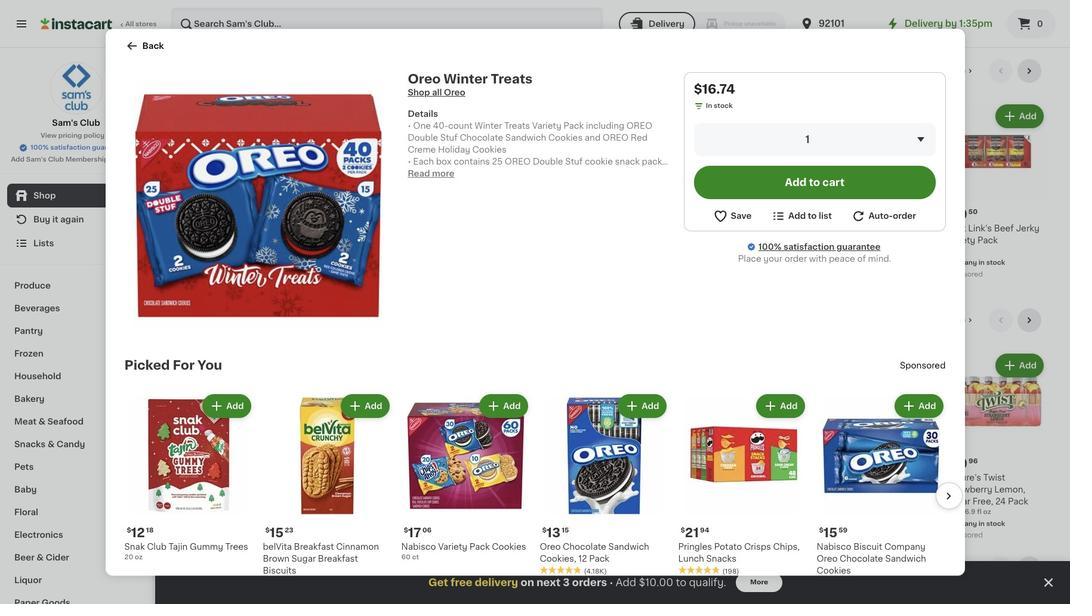 Task type: vqa. For each thing, say whether or not it's contained in the screenshot.
Many in stock for On The Border Café Style Tortilla Chips
yes



Task type: locate. For each thing, give the bounding box(es) containing it.
18 up capri in the bottom of the page
[[310, 458, 318, 465]]

mark for strawberry
[[223, 474, 244, 482]]

(198)
[[723, 568, 739, 575]]

in up '06'
[[431, 509, 437, 516]]

member's mark natural lemonade 52 fl oz
[[398, 474, 486, 504]]

strawberry down $ 5 27
[[179, 486, 225, 494]]

0 horizontal spatial shop
[[33, 192, 56, 200]]

100% inside "link"
[[759, 242, 782, 251]]

household
[[14, 373, 61, 381]]

many up '06'
[[410, 509, 429, 516]]

1 vertical spatial treats
[[505, 121, 530, 130]]

sponsored badge image left 13
[[508, 521, 544, 528]]

17 left '06'
[[408, 527, 421, 539]]

40-
[[433, 121, 448, 130]]

18 inside 12 18
[[310, 458, 318, 465]]

0 horizontal spatial lemonade
[[227, 486, 272, 494]]

1 vertical spatial shop
[[33, 192, 56, 200]]

2 horizontal spatial 12
[[579, 555, 587, 563]]

1
[[806, 134, 810, 144]]

product group containing 5
[[289, 102, 389, 270]]

to left 'save' at left top
[[110, 156, 117, 163]]

$ for $ 15 59
[[820, 527, 824, 534]]

mix, inside sun chips sunchips mix, variety packs 30 x 1.5 oz
[[837, 236, 854, 245]]

55
[[203, 209, 212, 216], [861, 209, 870, 216]]

treats up details button
[[491, 72, 533, 85]]

lay for mix
[[639, 225, 654, 233]]

club down 100% satisfaction guarantee button
[[48, 156, 64, 163]]

member's inside member's mark strawberry lemonade 2 x 52 fl oz
[[179, 474, 221, 482]]

x inside nature's twist strawberry lemon, sugar free, 24 pack 24 x 16.9 fl oz many in stock
[[957, 509, 961, 516]]

0 horizontal spatial 5
[[186, 458, 194, 470]]

$ 14 ocean spray juice drink variety pack 18 x 10 fl oz
[[508, 458, 588, 504]]

oreo
[[408, 72, 441, 85], [540, 543, 561, 551], [817, 555, 838, 563]]

all left (40+)
[[932, 565, 941, 573]]

x left 6
[[300, 521, 304, 528]]

1 horizontal spatial club
[[80, 119, 100, 127]]

$ 5 47
[[401, 458, 423, 470]]

$ up simply
[[839, 458, 844, 465]]

in for frito lay bold mix, variety packs
[[212, 260, 218, 266]]

pringles potato crisps chips, lunch snacks
[[679, 543, 800, 563]]

many down drink
[[520, 509, 539, 516]]

twist
[[984, 474, 1006, 482]]

lemonade inside member's mark strawberry lemonade 2 x 52 fl oz
[[227, 486, 272, 494]]

packs for 22
[[211, 236, 235, 245]]

fruit up "for"
[[179, 314, 210, 327]]

free,
[[973, 498, 994, 506]]

frito inside frito lay bold mix, variety packs 50 each
[[179, 225, 198, 233]]

22 up frito lay bold mix, variety packs 50 each
[[186, 208, 202, 221]]

1 vertical spatial sugar
[[292, 555, 316, 563]]

add button for frito lay bold mix, variety packs
[[230, 106, 276, 127]]

in down "jack link's beef jerky variety pack"
[[979, 260, 985, 266]]

frito lay doritos cheetos mix cube snacks button
[[618, 102, 718, 282]]

sugar inside belvita breakfast cinnamon brown sugar breakfast biscuits
[[292, 555, 316, 563]]

0 vertical spatial bakery
[[765, 225, 794, 233]]

12 up (4.18k)
[[579, 555, 587, 563]]

oreo up red
[[627, 121, 653, 130]]

$ 15 23
[[265, 527, 294, 539]]

5 for member's mark natural lemonade
[[405, 458, 414, 470]]

mix
[[656, 236, 670, 245]]

cookies down $ 15 59
[[817, 567, 851, 575]]

variety up 1.5
[[857, 236, 886, 245]]

add button for nature's bakery blueberry & raspberry fig bars variety pack
[[778, 106, 824, 127]]

0 vertical spatial club
[[80, 119, 100, 127]]

5 left 27
[[186, 458, 194, 470]]

nature's inside "nature's bakery blueberry & raspberry fig bars variety pack 32 x 2 oz"
[[727, 225, 762, 233]]

1 vertical spatial sam's
[[26, 156, 46, 163]]

oz inside member's mark natural lemonade 52 fl oz
[[415, 497, 422, 504]]

2 vertical spatial 50
[[854, 458, 863, 465]]

$ 22 55
[[182, 208, 212, 221]]

2 horizontal spatial 2
[[743, 260, 747, 266]]

1 packs from the left
[[211, 236, 235, 245]]

$ inside $ 12 18
[[127, 527, 131, 534]]

17 for $ 17 67
[[734, 208, 747, 221]]

8 for simply
[[844, 458, 852, 470]]

nabisco inside 'nabisco variety pack cookies 60 ct'
[[402, 543, 436, 551]]

variety down spray
[[532, 486, 561, 494]]

0 horizontal spatial 22
[[186, 208, 202, 221]]

pulp
[[901, 474, 920, 482]]

(4.18k)
[[584, 568, 607, 575]]

packs down bold
[[211, 236, 235, 245]]

bakery link
[[7, 388, 145, 411]]

gummy
[[190, 543, 223, 551]]

1 horizontal spatial 8
[[844, 458, 852, 470]]

$ up "pringles"
[[681, 527, 685, 534]]

$ for $ 13 15
[[542, 527, 547, 534]]

2 22 from the left
[[844, 208, 860, 221]]

belvita
[[263, 543, 292, 551]]

item carousel region containing fresh vegetables
[[179, 557, 1047, 605]]

1 vertical spatial free
[[837, 486, 856, 494]]

1 vertical spatial fruit
[[332, 474, 351, 482]]

18 down drink
[[508, 497, 515, 504]]

1 8 from the left
[[624, 458, 633, 470]]

view for view all (20+)
[[909, 316, 930, 325]]

household link
[[7, 365, 145, 388]]

cookies
[[549, 133, 583, 142], [473, 145, 507, 153], [492, 543, 526, 551], [817, 567, 851, 575]]

oreo down $ 15 59
[[817, 555, 838, 563]]

oreo inside oreo winter treats shop all oreo
[[408, 72, 441, 85]]

1 horizontal spatial 55
[[861, 209, 870, 216]]

18 inside $ 12 18
[[146, 527, 154, 534]]

winter inside oreo winter treats shop all oreo
[[444, 72, 488, 85]]

lay inside frito lay bold mix, variety packs 50 each
[[200, 225, 215, 233]]

raspberry
[[779, 236, 823, 245]]

2 lay from the left
[[639, 225, 654, 233]]

oz down bars
[[749, 260, 757, 266]]

strawberry up pacific
[[289, 486, 335, 494]]

variety
[[532, 121, 562, 130], [179, 236, 208, 245], [857, 236, 886, 245], [947, 236, 976, 245], [763, 248, 792, 257], [532, 486, 561, 494], [353, 510, 382, 518], [438, 543, 468, 551]]

chips down 22 55
[[855, 225, 880, 233]]

2 mark from the left
[[443, 474, 463, 482]]

sandwich inside oreo chocolate sandwich cookies, 12 pack
[[609, 543, 650, 551]]

free
[[316, 195, 331, 202], [837, 486, 856, 494]]

1 55 from the left
[[203, 209, 212, 216]]

instacart logo image
[[41, 17, 112, 31]]

1 horizontal spatial order
[[893, 212, 916, 220]]

strawberry inside nature's twist strawberry lemon, sugar free, 24 pack 24 x 16.9 fl oz many in stock
[[947, 486, 993, 494]]

nature's twist strawberry lemon, sugar free, 24 pack 24 x 16.9 fl oz many in stock
[[947, 474, 1029, 528]]

$ for $ 15 23
[[265, 527, 270, 534]]

nabisco biscuit company oreo chocolate sandwich cookies
[[817, 543, 927, 575]]

1 horizontal spatial member's
[[398, 474, 440, 482]]

50 inside frito lay bold mix, variety packs 50 each
[[179, 248, 188, 254]]

0 horizontal spatial 15
[[270, 527, 284, 539]]

& inside capri sun fruit punch, strawberry kiwi & pacific cooler kids juice pouches variety pack
[[356, 486, 363, 494]]

variety down jack at the right top of page
[[947, 236, 976, 245]]

oreo winter treats image
[[134, 81, 382, 330]]

2 vertical spatial snacks
[[707, 555, 737, 563]]

x inside sun chips sunchips mix, variety packs 30 x 1.5 oz
[[848, 248, 852, 254]]

2 member's from the left
[[398, 474, 440, 482]]

variety right bars
[[763, 248, 792, 257]]

oz inside $ 14 ocean spray juice drink variety pack 18 x 10 fl oz
[[538, 497, 546, 504]]

vegetables
[[219, 562, 294, 575]]

all left "(50+)"
[[932, 67, 941, 75]]

50 inside $ 8 50
[[854, 458, 863, 465]]

$ for $ 14 ocean spray juice drink variety pack 18 x 10 fl oz
[[510, 458, 515, 465]]

many down 16.9
[[959, 521, 978, 528]]

1 vertical spatial chips
[[343, 236, 367, 245]]

member's for member's mark strawberry lemonade
[[179, 474, 221, 482]]

0 vertical spatial 100%
[[31, 145, 49, 151]]

& inside the 'beer & cider' link
[[37, 554, 44, 562]]

1 horizontal spatial sugar
[[947, 498, 971, 506]]

2 vertical spatial sandwich
[[886, 555, 927, 563]]

sponsored badge image for 14
[[508, 521, 544, 528]]

snacks inside frito lay doritos cheetos mix cube snacks
[[618, 248, 648, 257]]

view pricing policy
[[41, 133, 105, 139]]

& left the candy
[[48, 441, 55, 449]]

many for on the border café style tortilla chips
[[301, 260, 320, 266]]

5 left 83
[[296, 208, 304, 221]]

92101
[[819, 19, 845, 28]]

oreo up details
[[408, 72, 441, 85]]

& inside snacks & candy link
[[48, 441, 55, 449]]

creme
[[408, 145, 436, 153]]

0 vertical spatial sugar
[[947, 498, 971, 506]]

$ inside "$ 5 83"
[[291, 209, 296, 216]]

1 horizontal spatial shop
[[408, 88, 430, 96]]

free down simply
[[837, 486, 856, 494]]

1 vertical spatial mix,
[[837, 236, 854, 245]]

satisfaction up place your order with peace of mind.
[[784, 242, 835, 251]]

0 vertical spatial shop
[[408, 88, 430, 96]]

many in stock
[[191, 260, 238, 266], [301, 260, 348, 266], [849, 260, 896, 266], [959, 260, 1006, 266], [191, 509, 238, 516], [410, 509, 457, 516], [520, 509, 567, 516], [849, 521, 896, 528]]

1 horizontal spatial 17
[[734, 208, 747, 221]]

add button
[[230, 106, 276, 127], [339, 106, 385, 127], [449, 106, 495, 127], [558, 106, 605, 127], [668, 106, 714, 127], [778, 106, 824, 127], [887, 106, 934, 127], [997, 106, 1043, 127], [887, 355, 934, 377], [997, 355, 1043, 377], [204, 395, 250, 417], [342, 395, 388, 417], [481, 395, 527, 417], [619, 395, 665, 417], [758, 395, 804, 417], [896, 395, 943, 417]]

$ 12 18
[[127, 527, 154, 539]]

mark inside member's mark natural lemonade 52 fl oz
[[443, 474, 463, 482]]

read
[[408, 169, 430, 177]]

& for cider
[[37, 554, 44, 562]]

add button for pringles potato crisps chips, lunch snacks
[[758, 395, 804, 417]]

sugar up 16.9
[[947, 498, 971, 506]]

count
[[448, 121, 473, 130]]

spray
[[538, 474, 562, 482]]

$ inside $ 19 50
[[949, 209, 953, 216]]

sam's club logo image
[[50, 62, 102, 115]]

chocolate up (4.18k)
[[563, 543, 607, 551]]

lemonade inside member's mark natural lemonade 52 fl oz
[[441, 486, 486, 494]]

100% satisfaction guarantee down "view pricing policy" link
[[31, 145, 127, 151]]

0 horizontal spatial oreo
[[408, 72, 441, 85]]

2 lemonade from the left
[[441, 486, 486, 494]]

oz down spray
[[538, 497, 546, 504]]

2 vertical spatial 2
[[618, 509, 622, 516]]

1 horizontal spatial bakery
[[765, 225, 794, 233]]

100% up add sam's club membership to save
[[31, 145, 49, 151]]

item carousel region
[[179, 59, 1047, 299], [179, 309, 1047, 547], [108, 387, 963, 605], [179, 557, 1047, 605]]

member's inside member's mark natural lemonade 52 fl oz
[[398, 474, 440, 482]]

0 horizontal spatial 55
[[203, 209, 212, 216]]

view all (40+)
[[909, 565, 967, 573]]

1 strawberry from the left
[[179, 486, 225, 494]]

$ 15 59
[[820, 527, 848, 539]]

1 vertical spatial guarantee
[[837, 242, 881, 251]]

oz down free,
[[984, 509, 992, 516]]

variety inside $ 14 ocean spray juice drink variety pack 18 x 10 fl oz
[[532, 486, 561, 494]]

delivery
[[905, 19, 943, 28], [649, 20, 685, 28]]

1 horizontal spatial chocolate
[[563, 543, 607, 551]]

capri sun fruit punch, strawberry kiwi & pacific cooler kids juice pouches variety pack
[[289, 474, 382, 530]]

$ inside $ 8 50
[[839, 458, 844, 465]]

on
[[289, 225, 301, 233]]

1 horizontal spatial 100% satisfaction guarantee
[[759, 242, 881, 251]]

get
[[429, 579, 448, 588]]

shop inside oreo winter treats shop all oreo
[[408, 88, 430, 96]]

1 horizontal spatial packs
[[888, 236, 913, 245]]

0 horizontal spatial 18
[[146, 527, 154, 534]]

guarantee up of
[[837, 242, 881, 251]]

52 down natural
[[398, 497, 407, 504]]

2 vertical spatial chocolate
[[840, 555, 884, 563]]

nature's for strawberry
[[947, 474, 982, 482]]

many in stock down member's mark strawberry lemonade 2 x 52 fl oz
[[191, 509, 238, 516]]

0 vertical spatial oreo
[[408, 72, 441, 85]]

0 horizontal spatial 24
[[796, 510, 807, 518]]

0 horizontal spatial chocolate
[[460, 133, 504, 142]]

variety inside 'nabisco variety pack cookies 60 ct'
[[438, 543, 468, 551]]

add button for snak club tajin gummy trees
[[204, 395, 250, 417]]

0 vertical spatial guarantee
[[92, 145, 127, 151]]

$ 5 83
[[291, 208, 314, 221]]

2 52 from the left
[[398, 497, 407, 504]]

52 down $ 5 27
[[190, 497, 199, 504]]

1 nabisco from the left
[[402, 543, 436, 551]]

link's
[[969, 225, 992, 233]]

18 up snak club tajin gummy trees 20 oz on the bottom
[[146, 527, 154, 534]]

bakery inside "nature's bakery blueberry & raspberry fig bars variety pack 32 x 2 oz"
[[765, 225, 794, 233]]

0 horizontal spatial lay
[[200, 225, 215, 233]]

2 vertical spatial club
[[147, 543, 167, 551]]

many in stock for on the border café style tortilla chips
[[301, 260, 348, 266]]

1 lemonade from the left
[[227, 486, 272, 494]]

0 horizontal spatial nature's
[[727, 225, 762, 233]]

2 horizontal spatial sandwich
[[886, 555, 927, 563]]

$ left 83
[[291, 209, 296, 216]]

juice down pulp at the right bottom of the page
[[891, 486, 914, 494]]

$ for $ 12 18
[[127, 527, 131, 534]]

1 horizontal spatial 100%
[[647, 474, 669, 482]]

all for view all (50+)
[[932, 67, 941, 75]]

1 horizontal spatial 52
[[398, 497, 407, 504]]

0 horizontal spatial satisfaction
[[50, 145, 90, 151]]

& for candy
[[48, 441, 55, 449]]

0 horizontal spatial mix,
[[239, 225, 256, 233]]

1 vertical spatial oreo
[[540, 543, 561, 551]]

chips inside sun chips sunchips mix, variety packs 30 x 1.5 oz
[[855, 225, 880, 233]]

lemonade up $ 15 23
[[227, 486, 272, 494]]

product group containing 14
[[508, 352, 608, 531]]

0 vertical spatial sun
[[837, 225, 853, 233]]

2 horizontal spatial chocolate
[[840, 555, 884, 563]]

product group containing 21
[[679, 392, 808, 601]]

many in stock for ocean spray juice drink variety pack
[[520, 509, 567, 516]]

1 vertical spatial satisfaction
[[784, 242, 835, 251]]

cookies,
[[540, 555, 577, 563]]

0 horizontal spatial chips
[[343, 236, 367, 245]]

guarantee
[[92, 145, 127, 151], [837, 242, 881, 251]]

many in stock for member's mark strawberry lemonade
[[191, 509, 238, 516]]

many down member's mark strawberry lemonade 2 x 52 fl oz
[[191, 509, 210, 516]]

1 field
[[694, 122, 936, 156]]

1 horizontal spatial mix,
[[837, 236, 854, 245]]

1 52 from the left
[[190, 497, 199, 504]]

2 8 from the left
[[844, 458, 852, 470]]

stock down member's mark natural lemonade 52 fl oz
[[439, 509, 457, 516]]

original
[[671, 474, 704, 482]]

55 inside 22 55
[[861, 209, 870, 216]]

page 1 of 5 group
[[179, 595, 1047, 605]]

15
[[270, 527, 284, 539], [824, 527, 838, 539], [562, 527, 569, 534]]

pack inside 'nabisco variety pack cookies 60 ct'
[[470, 543, 490, 551]]

order inside button
[[893, 212, 916, 220]]

24 inside welch's juice drink, orange pineapple/grape/fruit punch flavored, 24 pack
[[796, 510, 807, 518]]

add button for on the border café style tortilla chips
[[339, 106, 385, 127]]

1 lay from the left
[[200, 225, 215, 233]]

2 55 from the left
[[861, 209, 870, 216]]

0 horizontal spatial snacks
[[14, 441, 46, 449]]

fl down ocean
[[532, 497, 536, 504]]

lemon,
[[995, 486, 1026, 494]]

picked
[[124, 359, 170, 371]]

add button for sun chips sunchips mix, variety packs
[[887, 106, 934, 127]]

strawberry up free,
[[947, 486, 993, 494]]

in for on the border café style tortilla chips
[[321, 260, 327, 266]]

0 horizontal spatial member's
[[179, 474, 221, 482]]

0 vertical spatial nature's
[[727, 225, 762, 233]]

$ for $ 16 69
[[730, 458, 734, 465]]

2 horizontal spatial 5
[[405, 458, 414, 470]]

free
[[451, 579, 473, 588]]

nabisco
[[402, 543, 436, 551], [817, 543, 852, 551]]

guarantee down policy
[[92, 145, 127, 151]]

in for member's mark strawberry lemonade
[[212, 509, 218, 516]]

2 x 86 fl oz
[[618, 509, 654, 516]]

back
[[142, 41, 164, 50]]

2 packs from the left
[[888, 236, 913, 245]]

satisfaction down 'pricing' at the left of page
[[50, 145, 90, 151]]

x down drink
[[517, 497, 521, 504]]

$ left 67
[[730, 209, 734, 216]]

2 vertical spatial 12
[[579, 555, 587, 563]]

2 down $ 5 27
[[179, 497, 183, 504]]

None search field
[[171, 7, 604, 41]]

$ for $ 5 47
[[401, 458, 405, 465]]

$ for $ 17 06
[[404, 527, 408, 534]]

chips down café
[[343, 236, 367, 245]]

mix,
[[239, 225, 256, 233], [837, 236, 854, 245]]

0 vertical spatial chocolate
[[460, 133, 504, 142]]

0 horizontal spatial strawberry
[[179, 486, 225, 494]]

$ for $ 8 50
[[839, 458, 844, 465]]

drink,
[[787, 474, 811, 482]]

1 vertical spatial 2
[[179, 497, 183, 504]]

juice inside $ 14 ocean spray juice drink variety pack 18 x 10 fl oz
[[565, 474, 588, 482]]

beverages
[[14, 305, 60, 313]]

2 horizontal spatial club
[[147, 543, 167, 551]]

19
[[953, 208, 968, 221]]

2 horizontal spatial strawberry
[[947, 486, 993, 494]]

order
[[893, 212, 916, 220], [785, 254, 807, 263]]

55 up frito lay bold mix, variety packs 50 each
[[203, 209, 212, 216]]

0 horizontal spatial 100% satisfaction guarantee
[[31, 145, 127, 151]]

cookies inside 'nabisco variety pack cookies 60 ct'
[[492, 543, 526, 551]]

café
[[352, 225, 372, 233]]

15 right 13
[[562, 527, 569, 534]]

biscuits
[[263, 567, 296, 575]]

variety up each
[[179, 236, 208, 245]]

welch's juice drink, orange pineapple/grape/fruit punch flavored, 24 pack
[[727, 474, 821, 530]]

47
[[415, 458, 423, 465]]

many down each
[[191, 260, 210, 266]]

$ inside $ 21 94
[[681, 527, 685, 534]]

oreo for winter
[[408, 72, 441, 85]]

24 down lemon,
[[996, 498, 1006, 506]]

1 vertical spatial 10
[[523, 497, 530, 504]]

0 vertical spatial sponsored badge image
[[947, 271, 983, 278]]

1 horizontal spatial delivery
[[905, 19, 943, 28]]

1 horizontal spatial 18
[[310, 458, 318, 465]]

$ left 59
[[820, 527, 824, 534]]

2 frito from the left
[[618, 225, 637, 233]]

snacks & candy
[[14, 441, 85, 449]]

mark inside member's mark strawberry lemonade 2 x 52 fl oz
[[223, 474, 244, 482]]

0 horizontal spatial 10
[[523, 497, 530, 504]]

8 for mott's
[[624, 458, 633, 470]]

$ inside $ 22 55
[[182, 209, 186, 216]]

sponsored badge image
[[947, 271, 983, 278], [508, 521, 544, 528], [947, 533, 983, 540]]

3 strawberry from the left
[[947, 486, 993, 494]]

0 vertical spatial treats
[[491, 72, 533, 85]]

the
[[303, 225, 319, 233]]

mark for natural
[[443, 474, 463, 482]]

item carousel region containing 22
[[179, 59, 1047, 299]]

service type group
[[619, 12, 786, 36]]

12 up capri in the bottom of the page
[[296, 458, 309, 470]]

17 left 67
[[734, 208, 747, 221]]

variety up free
[[438, 543, 468, 551]]

17
[[734, 208, 747, 221], [408, 527, 421, 539]]

2 strawberry from the left
[[289, 486, 335, 494]]

snacks inside pringles potato crisps chips, lunch snacks
[[707, 555, 737, 563]]

order up sunchips
[[893, 212, 916, 220]]

1 horizontal spatial lay
[[639, 225, 654, 233]]

2 horizontal spatial snacks
[[707, 555, 737, 563]]

view pricing policy link
[[41, 131, 112, 141]]

50 for 19
[[969, 209, 978, 216]]

chips,
[[774, 543, 800, 551]]

$ for $ 5 83
[[291, 209, 296, 216]]

add to cart button
[[694, 165, 936, 199]]

$ inside $ 8 03
[[620, 458, 624, 465]]

member's up natural
[[398, 474, 440, 482]]

sponsored badge image for 96
[[947, 533, 983, 540]]

0 vertical spatial 100% satisfaction guarantee
[[31, 145, 127, 151]]

to right $10.00 at bottom
[[676, 579, 687, 588]]

many in stock down "jack link's beef jerky variety pack"
[[959, 260, 1006, 266]]

cider
[[46, 554, 69, 562]]

1 horizontal spatial 22
[[844, 208, 860, 221]]

0 horizontal spatial 12
[[131, 527, 145, 539]]

strawberry inside capri sun fruit punch, strawberry kiwi & pacific cooler kids juice pouches variety pack
[[289, 486, 335, 494]]

oreo inside nabisco biscuit company oreo chocolate sandwich cookies
[[817, 555, 838, 563]]

nature's inside nature's twist strawberry lemon, sugar free, 24 pack 24 x 16.9 fl oz many in stock
[[947, 474, 982, 482]]

1 vertical spatial 18
[[508, 497, 515, 504]]

lay inside frito lay doritos cheetos mix cube snacks
[[639, 225, 654, 233]]

2 down bars
[[743, 260, 747, 266]]

product group
[[179, 102, 279, 270], [289, 102, 389, 270], [398, 102, 499, 294], [508, 102, 608, 245], [618, 102, 718, 282], [727, 102, 827, 282], [837, 102, 937, 270], [947, 102, 1047, 281], [508, 352, 608, 531], [837, 352, 937, 532], [947, 352, 1047, 543], [124, 392, 253, 562], [263, 392, 392, 605], [402, 392, 531, 562], [540, 392, 669, 601], [679, 392, 808, 601], [817, 392, 946, 601]]

stock down sun chips sunchips mix, variety packs 30 x 1.5 oz at the top of the page
[[877, 260, 896, 266]]

1 vertical spatial sun
[[313, 474, 329, 482]]

2
[[743, 260, 747, 266], [179, 497, 183, 504], [618, 509, 622, 516]]

strawberry inside member's mark strawberry lemonade 2 x 52 fl oz
[[179, 486, 225, 494]]

to inside get free delivery on next 3 orders • add $10.00 to qualify.
[[676, 579, 687, 588]]

to inside button
[[809, 177, 821, 187]]

1 vertical spatial 17
[[408, 527, 421, 539]]

view inside "popup button"
[[909, 565, 930, 573]]

packs for 55
[[888, 236, 913, 245]]

1 frito from the left
[[179, 225, 198, 233]]

view all (40+) button
[[904, 557, 980, 581]]

(20+)
[[944, 316, 967, 325]]

variety down details button
[[532, 121, 562, 130]]

2 horizontal spatial 100%
[[759, 242, 782, 251]]

2 nabisco from the left
[[817, 543, 852, 551]]

many in stock down 1.5
[[849, 260, 896, 266]]

item carousel region containing fruit juice
[[179, 309, 1047, 547]]

delivery inside button
[[649, 20, 685, 28]]

frito for frito lay bold mix, variety packs 50 each
[[179, 225, 198, 233]]

2 left "86"
[[618, 509, 622, 516]]

juice inside welch's juice drink, orange pineapple/grape/fruit punch flavored, 24 pack
[[762, 474, 785, 482]]

0 horizontal spatial 17
[[408, 527, 421, 539]]

1 horizontal spatial •
[[610, 578, 614, 588]]

pack inside "nature's bakery blueberry & raspberry fig bars variety pack 32 x 2 oz"
[[795, 248, 815, 257]]

read more button
[[408, 167, 455, 179]]

mix, for 22
[[239, 225, 256, 233]]

add button for oreo chocolate sandwich cookies, 12 pack
[[619, 395, 665, 417]]

nature's
[[727, 225, 762, 233], [947, 474, 982, 482]]

$ up ocean
[[510, 458, 515, 465]]

stock right in
[[714, 102, 733, 109]]

0 horizontal spatial •
[[408, 121, 411, 130]]

sponsored badge image for 19
[[947, 271, 983, 278]]

1 mark from the left
[[223, 474, 244, 482]]

in right of
[[869, 260, 876, 266]]

many inside nature's twist strawberry lemon, sugar free, 24 pack 24 x 16.9 fl oz many in stock
[[959, 521, 978, 528]]

add to list
[[789, 212, 832, 220]]

sandwich
[[506, 133, 546, 142], [609, 543, 650, 551], [886, 555, 927, 563]]

many in stock up '06'
[[410, 509, 457, 516]]

all left oreo
[[432, 88, 442, 96]]

1 vertical spatial sponsored badge image
[[508, 521, 544, 528]]

liquor
[[14, 577, 42, 585]]

lemonade for member's mark strawberry lemonade
[[227, 486, 272, 494]]

1 horizontal spatial guarantee
[[837, 242, 881, 251]]

all inside "popup button"
[[932, 565, 941, 573]]

in down frito lay bold mix, variety packs 50 each
[[212, 260, 218, 266]]

1 member's from the left
[[179, 474, 221, 482]]

nature's down the 10 96
[[947, 474, 982, 482]]

many in stock down tortilla
[[301, 260, 348, 266]]

nabisco for 60
[[402, 543, 436, 551]]

0 vertical spatial 17
[[734, 208, 747, 221]]

winter right count
[[475, 121, 502, 130]]

club left tajin
[[147, 543, 167, 551]]

brown
[[263, 555, 290, 563]]

chocolate
[[460, 133, 504, 142], [563, 543, 607, 551], [840, 555, 884, 563]]

0 horizontal spatial sandwich
[[506, 133, 546, 142]]

50 left each
[[179, 248, 188, 254]]

frito inside frito lay doritos cheetos mix cube snacks
[[618, 225, 637, 233]]

floral link
[[7, 502, 145, 524]]

add button for nabisco biscuit company oreo chocolate sandwich cookies
[[896, 395, 943, 417]]

lay for variety
[[200, 225, 215, 233]]

many in stock for frito lay bold mix, variety packs
[[191, 260, 238, 266]]

fruit up kiwi
[[332, 474, 351, 482]]

pack
[[564, 121, 584, 130], [978, 236, 998, 245], [795, 248, 815, 257], [564, 486, 584, 494], [1009, 498, 1029, 506], [289, 522, 309, 530], [727, 522, 748, 530], [470, 543, 490, 551], [589, 555, 610, 563]]



Task type: describe. For each thing, give the bounding box(es) containing it.
nature's for blueberry
[[727, 225, 762, 233]]

96
[[969, 458, 978, 465]]

12 inside oreo chocolate sandwich cookies, 12 pack
[[579, 555, 587, 563]]

0 horizontal spatial order
[[785, 254, 807, 263]]

$22.55 element
[[618, 207, 718, 223]]

pringles
[[679, 543, 712, 551]]

1 horizontal spatial 24
[[947, 509, 955, 516]]

product group containing 13
[[540, 392, 669, 601]]

13
[[547, 527, 561, 539]]

by
[[946, 19, 958, 28]]

frozen link
[[7, 343, 145, 365]]

free inside simply orange pulp free orange juice
[[837, 486, 856, 494]]

view for view all (40+)
[[909, 565, 930, 573]]

juice inside "mott's 100% original apple juice"
[[644, 486, 667, 494]]

variety inside frito lay bold mix, variety packs 50 each
[[179, 236, 208, 245]]

oz inside snak club tajin gummy trees 20 oz
[[135, 554, 143, 561]]

in for sun chips sunchips mix, variety packs
[[869, 260, 876, 266]]

view for view all (50+)
[[909, 67, 930, 75]]

cinnamon
[[336, 543, 379, 551]]

many for member's mark natural lemonade
[[410, 509, 429, 516]]

6
[[305, 521, 310, 528]]

1 horizontal spatial 10
[[953, 458, 968, 470]]

product group containing 12
[[124, 392, 253, 562]]

100% satisfaction guarantee link
[[759, 241, 881, 253]]

baby
[[14, 486, 37, 494]]

add button for frito lay doritos cheetos mix cube snacks
[[668, 106, 714, 127]]

fl inside member's mark natural lemonade 52 fl oz
[[408, 497, 413, 504]]

• inside get free delivery on next 3 orders • add $10.00 to qualify.
[[610, 578, 614, 588]]

pack inside oreo chocolate sandwich cookies, 12 pack
[[589, 555, 610, 563]]

1 vertical spatial club
[[48, 156, 64, 163]]

strawberry for 10
[[947, 486, 993, 494]]

read more
[[408, 169, 455, 177]]

$ 13 15
[[542, 527, 569, 539]]

peace
[[829, 254, 856, 263]]

oz inside sun chips sunchips mix, variety packs 30 x 1.5 oz
[[864, 248, 872, 254]]

x inside $ 14 ocean spray juice drink variety pack 18 x 10 fl oz
[[517, 497, 521, 504]]

oreo for chocolate
[[540, 543, 561, 551]]

in inside nature's twist strawberry lemon, sugar free, 24 pack 24 x 16.9 fl oz many in stock
[[979, 521, 985, 528]]

pack inside $ 14 ocean spray juice drink variety pack 18 x 10 fl oz
[[564, 486, 584, 494]]

beef
[[995, 225, 1014, 233]]

lemonade for member's mark natural lemonade
[[441, 486, 486, 494]]

nature's bakery blueberry & raspberry fig bars variety pack 32 x 2 oz
[[727, 225, 823, 266]]

stock down member's mark strawberry lemonade 2 x 52 fl oz
[[219, 509, 238, 516]]

$ 8 03
[[620, 458, 643, 470]]

in for ocean spray juice drink variety pack
[[541, 509, 547, 516]]

buy it again link
[[7, 208, 145, 232]]

gluten-
[[290, 195, 316, 202]]

stock up "$ 13 15"
[[548, 509, 567, 516]]

mott's
[[618, 474, 645, 482]]

0 vertical spatial free
[[316, 195, 331, 202]]

2 inside member's mark strawberry lemonade 2 x 52 fl oz
[[179, 497, 183, 504]]

sun inside capri sun fruit punch, strawberry kiwi & pacific cooler kids juice pouches variety pack
[[313, 474, 329, 482]]

15 for $ 15 23
[[270, 527, 284, 539]]

meat
[[14, 418, 36, 426]]

chocolate inside oreo chocolate sandwich cookies, 12 pack
[[563, 543, 607, 551]]

fl inside member's mark strawberry lemonade 2 x 52 fl oz
[[200, 497, 205, 504]]

18 inside $ 14 ocean spray juice drink variety pack 18 x 10 fl oz
[[508, 497, 515, 504]]

all for view all (40+)
[[932, 565, 941, 573]]

sam's club link
[[50, 62, 102, 129]]

snak
[[124, 543, 145, 551]]

100% inside "mott's 100% original apple juice"
[[647, 474, 669, 482]]

1 vertical spatial 12
[[131, 527, 145, 539]]

0 vertical spatial fruit
[[179, 314, 210, 327]]

1 22 from the left
[[186, 208, 202, 221]]

fl right "86"
[[640, 509, 644, 516]]

potato
[[715, 543, 742, 551]]

buy
[[33, 216, 50, 224]]

fruit juice
[[179, 314, 250, 327]]

2 inside "nature's bakery blueberry & raspberry fig bars variety pack 32 x 2 oz"
[[743, 260, 747, 266]]

winter inside • one 40-count winter treats variety pack including oreo double stuf chocolate sandwich cookies and oreo red creme holiday cookies
[[475, 121, 502, 130]]

delivery for delivery
[[649, 20, 685, 28]]

x inside member's mark strawberry lemonade 2 x 52 fl oz
[[185, 497, 189, 504]]

add button for simply orange pulp free orange juice
[[887, 355, 934, 377]]

cookies inside nabisco biscuit company oreo chocolate sandwich cookies
[[817, 567, 851, 575]]

style
[[289, 236, 310, 245]]

17 for $ 17 06
[[408, 527, 421, 539]]

0 horizontal spatial sam's
[[26, 156, 46, 163]]

treats inside • one 40-count winter treats variety pack including oreo double stuf chocolate sandwich cookies and oreo red creme holiday cookies
[[505, 121, 530, 130]]

add button for belvita breakfast cinnamon brown sugar breakfast biscuits
[[342, 395, 388, 417]]

sugar for breakfast
[[292, 555, 316, 563]]

many down jack at the right top of page
[[959, 260, 978, 266]]

kids
[[350, 498, 368, 506]]

beverages link
[[7, 297, 145, 320]]

biscuit
[[854, 543, 883, 551]]

variety inside "jack link's beef jerky variety pack"
[[947, 236, 976, 245]]

$ for $ 19 50
[[949, 209, 953, 216]]

sun inside sun chips sunchips mix, variety packs 30 x 1.5 oz
[[837, 225, 853, 233]]

oz inside "nature's bakery blueberry & raspberry fig bars variety pack 32 x 2 oz"
[[749, 260, 757, 266]]

mix, for 55
[[837, 236, 854, 245]]

delivery
[[475, 579, 518, 588]]

product group containing 10
[[947, 352, 1047, 543]]

oz right 6
[[317, 521, 325, 528]]

pack inside • one 40-count winter treats variety pack including oreo double stuf chocolate sandwich cookies and oreo red creme holiday cookies
[[564, 121, 584, 130]]

many for member's mark strawberry lemonade
[[191, 509, 210, 516]]

stock down frito lay bold mix, variety packs 50 each
[[219, 260, 238, 266]]

$ for $ 8 03
[[620, 458, 624, 465]]

product group containing 8
[[837, 352, 937, 532]]

delivery for delivery by 1:35pm
[[905, 19, 943, 28]]

variety inside "nature's bakery blueberry & raspberry fig bars variety pack 32 x 2 oz"
[[763, 248, 792, 257]]

mind.
[[869, 254, 892, 263]]

100% satisfaction guarantee inside 100% satisfaction guarantee button
[[31, 145, 127, 151]]

more
[[432, 169, 455, 177]]

sugar for free,
[[947, 498, 971, 506]]

it
[[52, 216, 58, 224]]

pacific
[[289, 498, 317, 506]]

add button for nabisco variety pack cookies
[[481, 395, 527, 417]]

delivery button
[[619, 12, 696, 36]]

many in stock for member's mark natural lemonade
[[410, 509, 457, 516]]

fl inside $ 14 ocean spray juice drink variety pack 18 x 10 fl oz
[[532, 497, 536, 504]]

treatment tracker modal dialog
[[155, 562, 1071, 605]]

red bull image
[[180, 0, 426, 44]]

save
[[119, 156, 134, 163]]

21
[[685, 527, 699, 539]]

meat & seafood
[[14, 418, 84, 426]]

view for view pricing policy
[[41, 133, 57, 139]]

$ for $ 22 55
[[182, 209, 186, 216]]

variety inside sun chips sunchips mix, variety packs 30 x 1.5 oz
[[857, 236, 886, 245]]

many right 59
[[849, 521, 868, 528]]

beer & cider link
[[7, 547, 145, 570]]

beer & cider
[[14, 554, 69, 562]]

in up biscuit
[[869, 521, 876, 528]]

55 inside $ 22 55
[[203, 209, 212, 216]]

30
[[837, 248, 846, 254]]

many for frito lay bold mix, variety packs
[[191, 260, 210, 266]]

1 vertical spatial 100% satisfaction guarantee
[[759, 242, 881, 251]]

cookies right holiday
[[473, 145, 507, 153]]

to inside button
[[808, 212, 817, 220]]

snacks inside snacks & candy link
[[14, 441, 46, 449]]

simply
[[837, 474, 866, 482]]

fresh vegetables
[[179, 562, 294, 575]]

qualify.
[[689, 579, 727, 588]]

• one 40-count winter treats variety pack including oreo double stuf chocolate sandwich cookies and oreo red creme holiday cookies
[[408, 121, 653, 153]]

92101 button
[[800, 7, 872, 41]]

cookies left the 'and'
[[549, 133, 583, 142]]

company
[[885, 543, 926, 551]]

add inside button
[[789, 212, 806, 220]]

fl right 6
[[311, 521, 316, 528]]

chocolate inside • one 40-count winter treats variety pack including oreo double stuf chocolate sandwich cookies and oreo red creme holiday cookies
[[460, 133, 504, 142]]

0 vertical spatial breakfast
[[294, 543, 334, 551]]

meat & seafood link
[[7, 411, 145, 434]]

fruit inside capri sun fruit punch, strawberry kiwi & pacific cooler kids juice pouches variety pack
[[332, 474, 351, 482]]

32
[[727, 260, 736, 266]]

all stores
[[125, 21, 157, 27]]

item carousel region containing 12
[[108, 387, 963, 605]]

oz inside on the border café style tortilla chips 26 oz
[[299, 248, 307, 254]]

apple
[[618, 486, 642, 494]]

stock down on the border café style tortilla chips 26 oz
[[329, 260, 348, 266]]

guarantee inside button
[[92, 145, 127, 151]]

candy
[[57, 441, 85, 449]]

pack inside welch's juice drink, orange pineapple/grape/fruit punch flavored, 24 pack
[[727, 522, 748, 530]]

strawberry for $
[[179, 486, 225, 494]]

oz right "86"
[[646, 509, 654, 516]]

0
[[1038, 20, 1044, 28]]

member's for member's mark natural lemonade
[[398, 474, 440, 482]]

50 for 8
[[854, 458, 863, 465]]

5 for member's mark strawberry lemonade
[[186, 458, 194, 470]]

chips inside on the border café style tortilla chips 26 oz
[[343, 236, 367, 245]]

1 horizontal spatial 12
[[296, 458, 309, 470]]

including
[[586, 121, 625, 130]]

in for member's mark natural lemonade
[[431, 509, 437, 516]]

frito for frito lay doritos cheetos mix cube snacks
[[618, 225, 637, 233]]

trees
[[225, 543, 248, 551]]

pack inside nature's twist strawberry lemon, sugar free, 24 pack 24 x 16.9 fl oz many in stock
[[1009, 498, 1029, 506]]

cheetos
[[618, 236, 653, 245]]

stock down (915)
[[877, 521, 896, 528]]

52 inside member's mark strawberry lemonade 2 x 52 fl oz
[[190, 497, 199, 504]]

chocolate inside nabisco biscuit company oreo chocolate sandwich cookies
[[840, 555, 884, 563]]

5 for on the border café style tortilla chips
[[296, 208, 304, 221]]

x left "86"
[[623, 509, 627, 516]]

0 vertical spatial sam's
[[52, 119, 78, 127]]

all for view all (20+)
[[932, 316, 942, 325]]

treats inside oreo winter treats shop all oreo
[[491, 72, 533, 85]]

produce link
[[7, 275, 145, 297]]

produce
[[14, 282, 51, 290]]

26
[[289, 248, 297, 254]]

vegan
[[336, 195, 357, 202]]

stuf
[[440, 133, 458, 142]]

oreo winter treats shop all oreo
[[408, 72, 533, 96]]

52 inside member's mark natural lemonade 52 fl oz
[[398, 497, 407, 504]]

policy
[[84, 133, 105, 139]]

orange inside welch's juice drink, orange pineapple/grape/fruit punch flavored, 24 pack
[[727, 486, 759, 494]]

stock inside nature's twist strawberry lemon, sugar free, 24 pack 24 x 16.9 fl oz many in stock
[[987, 521, 1006, 528]]

club for sam's club
[[80, 119, 100, 127]]

• inside • one 40-count winter treats variety pack including oreo double stuf chocolate sandwich cookies and oreo red creme holiday cookies
[[408, 121, 411, 130]]

$ 17 67
[[730, 208, 757, 221]]

40
[[289, 521, 298, 528]]

sandwich inside nabisco biscuit company oreo chocolate sandwich cookies
[[886, 555, 927, 563]]

details button
[[408, 107, 670, 119]]

sun chips sunchips mix, variety packs 30 x 1.5 oz
[[837, 225, 921, 254]]

stock down "jack link's beef jerky variety pack"
[[987, 260, 1006, 266]]

oreo
[[444, 88, 466, 96]]

many for sun chips sunchips mix, variety packs
[[849, 260, 868, 266]]

product group containing 19
[[947, 102, 1047, 281]]

many in stock up biscuit
[[849, 521, 896, 528]]

oz inside nature's twist strawberry lemon, sugar free, 24 pack 24 x 16.9 fl oz many in stock
[[984, 509, 992, 516]]

100% inside button
[[31, 145, 49, 151]]

many in stock for sun chips sunchips mix, variety packs
[[849, 260, 896, 266]]

1 vertical spatial breakfast
[[318, 555, 358, 563]]

guarantee inside "link"
[[837, 242, 881, 251]]

1:35pm
[[960, 19, 993, 28]]

$ for $ 5 27
[[182, 458, 186, 465]]

liquor link
[[7, 570, 145, 592]]

86
[[629, 509, 638, 516]]

06
[[423, 527, 432, 534]]

juice inside simply orange pulp free orange juice
[[891, 486, 914, 494]]

0 horizontal spatial bakery
[[14, 395, 45, 404]]

many for ocean spray juice drink variety pack
[[520, 509, 539, 516]]

pack inside "jack link's beef jerky variety pack"
[[978, 236, 998, 245]]

15 inside "$ 13 15"
[[562, 527, 569, 534]]

satisfaction inside button
[[50, 145, 90, 151]]

(50+)
[[943, 67, 967, 75]]

x inside "nature's bakery blueberry & raspberry fig bars variety pack 32 x 2 oz"
[[737, 260, 741, 266]]

oz inside member's mark strawberry lemonade 2 x 52 fl oz
[[207, 497, 214, 504]]

& inside "nature's bakery blueberry & raspberry fig bars variety pack 32 x 2 oz"
[[771, 236, 777, 245]]

pack inside capri sun fruit punch, strawberry kiwi & pacific cooler kids juice pouches variety pack
[[289, 522, 309, 530]]

punch
[[727, 510, 754, 518]]

nabisco for chocolate
[[817, 543, 852, 551]]

cart
[[823, 177, 845, 187]]

more
[[751, 580, 769, 586]]

add inside get free delivery on next 3 orders • add $10.00 to qualify.
[[616, 579, 637, 588]]

0 vertical spatial oreo
[[627, 121, 653, 130]]

variety inside capri sun fruit punch, strawberry kiwi & pacific cooler kids juice pouches variety pack
[[353, 510, 382, 518]]

membership
[[66, 156, 108, 163]]

(915)
[[881, 500, 898, 506]]

juice up you
[[213, 314, 250, 327]]

2 horizontal spatial 24
[[996, 498, 1006, 506]]

capri
[[289, 474, 311, 482]]

each
[[190, 248, 206, 254]]

pricing
[[58, 133, 82, 139]]

add to cart
[[785, 177, 845, 187]]

all inside oreo winter treats shop all oreo
[[432, 88, 442, 96]]

fl inside nature's twist strawberry lemon, sugar free, 24 pack 24 x 16.9 fl oz many in stock
[[978, 509, 982, 516]]

& for seafood
[[38, 418, 45, 426]]

variety inside • one 40-count winter treats variety pack including oreo double stuf chocolate sandwich cookies and oreo red creme holiday cookies
[[532, 121, 562, 130]]

15 for $ 15 59
[[824, 527, 838, 539]]

club for snak club tajin gummy trees 20 oz
[[147, 543, 167, 551]]

$ for $ 21 94
[[681, 527, 685, 534]]

16.9
[[962, 509, 976, 516]]

1 vertical spatial oreo
[[603, 133, 629, 142]]

10 inside $ 14 ocean spray juice drink variety pack 18 x 10 fl oz
[[523, 497, 530, 504]]

orders
[[572, 579, 607, 588]]

pets link
[[7, 456, 145, 479]]

$ for $ 17 67
[[730, 209, 734, 216]]

juice inside capri sun fruit punch, strawberry kiwi & pacific cooler kids juice pouches variety pack
[[289, 510, 312, 518]]

sandwich inside • one 40-count winter treats variety pack including oreo double stuf chocolate sandwich cookies and oreo red creme holiday cookies
[[506, 133, 546, 142]]

frito lay bold mix, variety packs 50 each
[[179, 225, 256, 254]]



